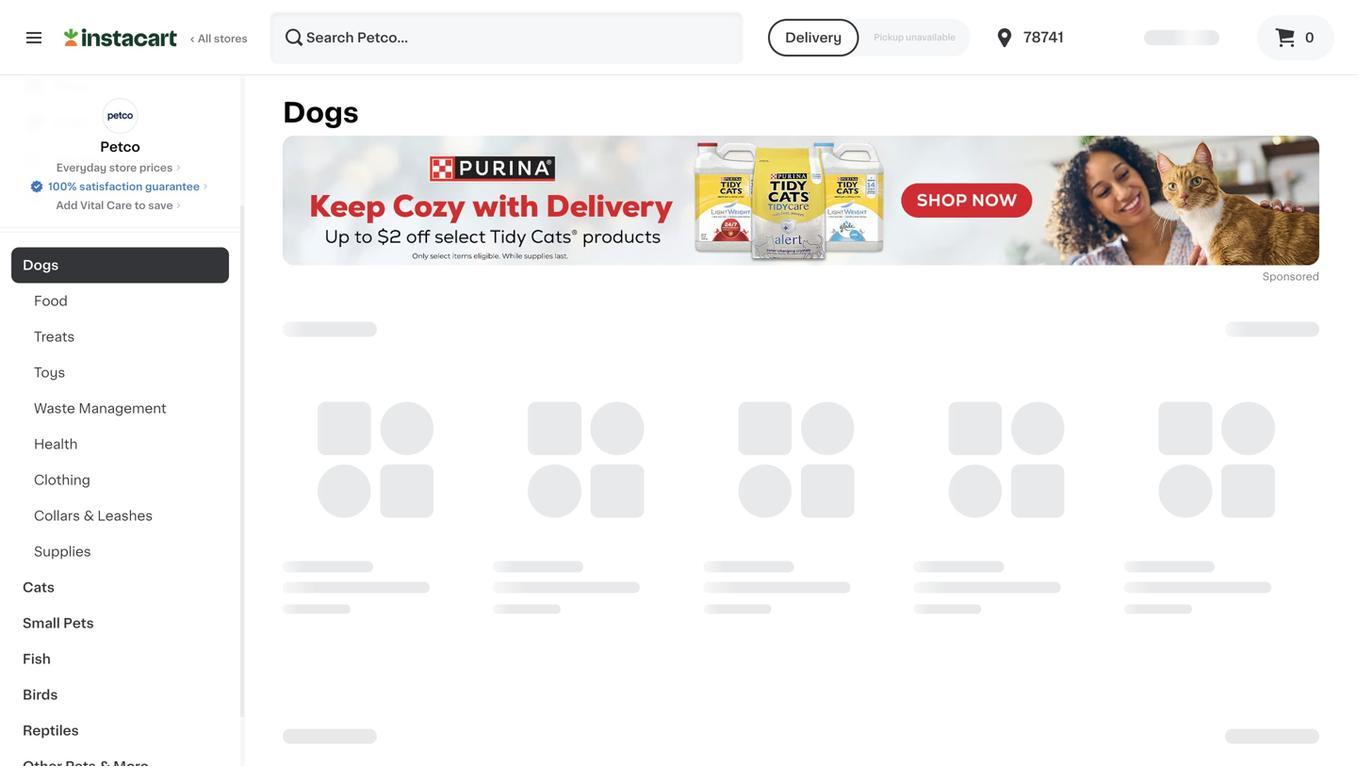 Task type: vqa. For each thing, say whether or not it's contained in the screenshot.
the Health link
yes



Task type: locate. For each thing, give the bounding box(es) containing it.
dogs link
[[11, 247, 229, 283]]

birds
[[23, 689, 58, 702]]

2 horizontal spatial and
[[833, 650, 858, 663]]

all
[[198, 33, 211, 44]]

2 horizontal spatial dog
[[704, 650, 732, 663]]

more
[[1271, 327, 1307, 340]]

dog inside purina pro plan sensitive skin and stomach dog food salmon and rice formula
[[584, 631, 612, 645]]

reptiles
[[23, 724, 79, 738]]

chicken
[[283, 631, 337, 644], [775, 650, 830, 663]]

management
[[79, 402, 167, 415]]

1 product group from the left
[[283, 375, 478, 699]]

rice down plan
[[574, 650, 604, 663]]

formula inside purina pro plan sensitive skin and stomach dog food salmon and rice formula
[[607, 650, 661, 663]]

all stores link
[[64, 11, 249, 64]]

chicken inside greenies pill pockets chicken flavor capsule size dog treats
[[283, 631, 337, 644]]

1 horizontal spatial and
[[546, 650, 571, 663]]

purina pro plan sensitive skin and stomach dog food salmon and rice formula
[[493, 612, 687, 663]]

0 horizontal spatial formula
[[607, 650, 661, 663]]

food down sensitive
[[616, 631, 649, 645]]

100% satisfaction guarantee button
[[29, 175, 211, 194]]

dog down plan
[[584, 631, 612, 645]]

1 horizontal spatial formula
[[704, 631, 757, 644]]

1 vertical spatial dogs
[[23, 259, 59, 272]]

everyday store prices
[[56, 163, 173, 173]]

1 vertical spatial formula
[[607, 650, 661, 663]]

3 product group from the left
[[704, 375, 899, 699]]

and down adult in the bottom of the page
[[833, 650, 858, 663]]

nsored
[[1284, 271, 1320, 282]]

adult
[[812, 631, 847, 644]]

fish link
[[11, 641, 229, 677]]

0 vertical spatial formula
[[704, 631, 757, 644]]

1 horizontal spatial dog
[[584, 631, 612, 645]]

4 product group from the left
[[914, 375, 1109, 672]]

0 horizontal spatial rice
[[574, 650, 604, 663]]

1 horizontal spatial food
[[616, 631, 649, 645]]

pill
[[356, 612, 375, 626]]

blue buffalo life protection formula natural adult dry dog food, chicken and brown rice button
[[704, 375, 899, 699]]

dog up 'brown'
[[704, 650, 732, 663]]

0
[[1305, 31, 1315, 44]]

$
[[918, 581, 925, 591]]

lists link
[[11, 180, 229, 217]]

greenies
[[283, 612, 352, 626]]

food up toys
[[34, 295, 68, 308]]

1 horizontal spatial dogs
[[283, 99, 359, 126]]

small pets link
[[11, 606, 229, 641]]

1 horizontal spatial treats
[[314, 650, 355, 663]]

dog inside blue buffalo life protection formula natural adult dry dog food, chicken and brown rice
[[704, 650, 732, 663]]

blue
[[704, 612, 733, 626]]

pads
[[954, 624, 986, 637]]

0 vertical spatial treats
[[34, 330, 75, 344]]

for
[[990, 624, 1008, 637]]

greenies pill pockets chicken flavor capsule size dog treats button
[[283, 375, 478, 699]]

stores
[[214, 33, 248, 44]]

service type group
[[768, 19, 971, 57]]

formula
[[704, 631, 757, 644], [607, 650, 661, 663]]

rice down food,
[[749, 669, 778, 682]]

it
[[83, 154, 92, 167]]

small
[[23, 617, 60, 630]]

1 horizontal spatial chicken
[[775, 650, 830, 663]]

greenies pill pockets chicken flavor capsule size dog treats
[[283, 612, 469, 663]]

1 vertical spatial chicken
[[775, 650, 830, 663]]

2 horizontal spatial dogs
[[1011, 624, 1047, 637]]

life
[[787, 612, 812, 626]]

phresh
[[935, 605, 981, 618]]

toys
[[34, 366, 65, 379]]

and down stomach
[[546, 650, 571, 663]]

collars & leashes link
[[11, 498, 229, 534]]

chicken down natural
[[775, 650, 830, 663]]

2 product group from the left
[[493, 375, 689, 699]]

formula down blue
[[704, 631, 757, 644]]

0 horizontal spatial treats
[[34, 330, 75, 344]]

formula down sensitive
[[607, 650, 661, 663]]

chicken inside blue buffalo life protection formula natural adult dry dog food, chicken and brown rice
[[775, 650, 830, 663]]

dogs
[[283, 99, 359, 126], [23, 259, 59, 272], [1011, 624, 1047, 637]]

0 button
[[1258, 15, 1335, 60]]

dry
[[850, 631, 874, 644]]

None search field
[[270, 11, 744, 64]]

and down "purina"
[[493, 631, 518, 645]]

dogs inside so phresh new essential potty pads for dogs
[[1011, 624, 1047, 637]]

delivery
[[785, 31, 842, 44]]

waste management
[[34, 402, 167, 415]]

2 vertical spatial dogs
[[1011, 624, 1047, 637]]

dog inside greenies pill pockets chicken flavor capsule size dog treats
[[283, 650, 311, 663]]

&
[[84, 510, 94, 523]]

1 vertical spatial rice
[[749, 669, 778, 682]]

Search field
[[271, 13, 742, 62]]

1 vertical spatial food
[[616, 631, 649, 645]]

0 horizontal spatial dogs
[[23, 259, 59, 272]]

sale
[[318, 323, 363, 343]]

on
[[283, 323, 314, 343]]

pro
[[538, 612, 561, 626]]

0 horizontal spatial dog
[[283, 650, 311, 663]]

product group
[[283, 375, 478, 699], [493, 375, 689, 699], [704, 375, 899, 699], [914, 375, 1109, 672]]

buffalo
[[736, 612, 784, 626]]

0 horizontal spatial chicken
[[283, 631, 337, 644]]

petco link
[[100, 98, 140, 156]]

spo
[[1263, 271, 1284, 282]]

health link
[[11, 427, 229, 462]]

99
[[949, 581, 964, 591]]

dog for sensitive
[[584, 631, 612, 645]]

0 vertical spatial chicken
[[283, 631, 337, 644]]

buy
[[53, 154, 80, 167]]

chicken down greenies
[[283, 631, 337, 644]]

$ 19 99
[[918, 580, 964, 600]]

food,
[[735, 650, 772, 663]]

add vital care to save
[[56, 200, 173, 211]]

stomach
[[521, 631, 581, 645]]

dog down greenies
[[283, 650, 311, 663]]

so
[[914, 605, 931, 618]]

delivery button
[[768, 19, 859, 57]]

0 vertical spatial rice
[[574, 650, 604, 663]]

treats down flavor on the left bottom of the page
[[314, 650, 355, 663]]

0 vertical spatial food
[[34, 295, 68, 308]]

pockets
[[378, 612, 432, 626]]

treats
[[34, 330, 75, 344], [314, 650, 355, 663]]

health
[[34, 438, 78, 451]]

supplies link
[[11, 534, 229, 570]]

size
[[441, 631, 469, 644]]

1 horizontal spatial rice
[[749, 669, 778, 682]]

item carousel region
[[256, 367, 1320, 707]]

waste management link
[[11, 391, 229, 427]]

treats up toys
[[34, 330, 75, 344]]

1 vertical spatial treats
[[314, 650, 355, 663]]

view more link
[[1235, 324, 1320, 343]]



Task type: describe. For each thing, give the bounding box(es) containing it.
$19.99 original price: $29.99 element
[[914, 578, 1109, 602]]

cats link
[[11, 570, 229, 606]]

satisfaction
[[79, 181, 143, 192]]

potty
[[914, 624, 950, 637]]

100% satisfaction guarantee
[[48, 181, 200, 192]]

petco
[[100, 140, 140, 154]]

food inside purina pro plan sensitive skin and stomach dog food salmon and rice formula
[[616, 631, 649, 645]]

product group containing purina pro plan sensitive skin and stomach dog food salmon and rice formula
[[493, 375, 689, 699]]

view
[[1235, 327, 1268, 340]]

0 horizontal spatial food
[[34, 295, 68, 308]]

skin
[[660, 612, 687, 626]]

deals
[[53, 116, 92, 130]]

dog for chicken
[[283, 650, 311, 663]]

add
[[56, 200, 78, 211]]

salmon
[[493, 650, 543, 663]]

clothing
[[34, 474, 90, 487]]

food link
[[11, 283, 229, 319]]

19
[[925, 580, 947, 600]]

pets
[[63, 617, 94, 630]]

on sale now
[[283, 323, 415, 343]]

rice inside purina pro plan sensitive skin and stomach dog food salmon and rice formula
[[574, 650, 604, 663]]

deals link
[[11, 104, 229, 142]]

product group containing blue buffalo life protection formula natural adult dry dog food, chicken and brown rice
[[704, 375, 899, 699]]

product group containing greenies pill pockets chicken flavor capsule size dog treats
[[283, 375, 478, 699]]

add vital care to save link
[[56, 198, 184, 213]]

collars
[[34, 510, 80, 523]]

clothing link
[[11, 462, 229, 498]]

now
[[368, 323, 415, 343]]

everyday
[[56, 163, 107, 173]]

new
[[984, 605, 1014, 618]]

view more
[[1235, 327, 1307, 340]]

care
[[106, 200, 132, 211]]

everyday store prices link
[[56, 160, 184, 175]]

to
[[135, 200, 146, 211]]

0 horizontal spatial and
[[493, 631, 518, 645]]

small pets
[[23, 617, 94, 630]]

cats
[[23, 581, 55, 594]]

all stores
[[198, 33, 248, 44]]

78741
[[1024, 31, 1064, 44]]

birds link
[[11, 677, 229, 713]]

purina pro plan sensitive skin and stomach dog food salmon and rice formula button
[[493, 375, 689, 699]]

• sponsored: keep cozy with delivery image
[[283, 136, 1320, 265]]

so phresh new essential potty pads for dogs
[[914, 605, 1077, 637]]

sensitive
[[596, 612, 656, 626]]

protection
[[815, 612, 885, 626]]

product group containing 19
[[914, 375, 1109, 672]]

$29.99
[[971, 586, 1018, 599]]

rice inside blue buffalo life protection formula natural adult dry dog food, chicken and brown rice
[[749, 669, 778, 682]]

shop link
[[11, 66, 229, 104]]

essential
[[1017, 605, 1077, 618]]

100%
[[48, 181, 77, 192]]

dogs inside dogs link
[[23, 259, 59, 272]]

vital
[[80, 200, 104, 211]]

guarantee
[[145, 181, 200, 192]]

reptiles link
[[11, 713, 229, 749]]

petco logo image
[[102, 98, 138, 134]]

capsule
[[384, 631, 438, 644]]

leashes
[[97, 510, 153, 523]]

and inside blue buffalo life protection formula natural adult dry dog food, chicken and brown rice
[[833, 650, 858, 663]]

formula inside blue buffalo life protection formula natural adult dry dog food, chicken and brown rice
[[704, 631, 757, 644]]

supplies
[[34, 545, 91, 559]]

blue buffalo life protection formula natural adult dry dog food, chicken and brown rice
[[704, 612, 885, 682]]

0 vertical spatial dogs
[[283, 99, 359, 126]]

prices
[[139, 163, 173, 173]]

treats inside greenies pill pockets chicken flavor capsule size dog treats
[[314, 650, 355, 663]]

buy it again link
[[11, 142, 229, 180]]

treats link
[[11, 319, 229, 355]]

natural
[[761, 631, 808, 644]]

buy it again
[[53, 154, 133, 167]]

fish
[[23, 653, 51, 666]]

collars & leashes
[[34, 510, 153, 523]]

78741 button
[[994, 11, 1107, 64]]

waste
[[34, 402, 75, 415]]

save
[[148, 200, 173, 211]]

store
[[109, 163, 137, 173]]

instacart logo image
[[64, 26, 177, 49]]

plan
[[564, 612, 592, 626]]

shop
[[53, 79, 88, 92]]

brown
[[704, 669, 746, 682]]



